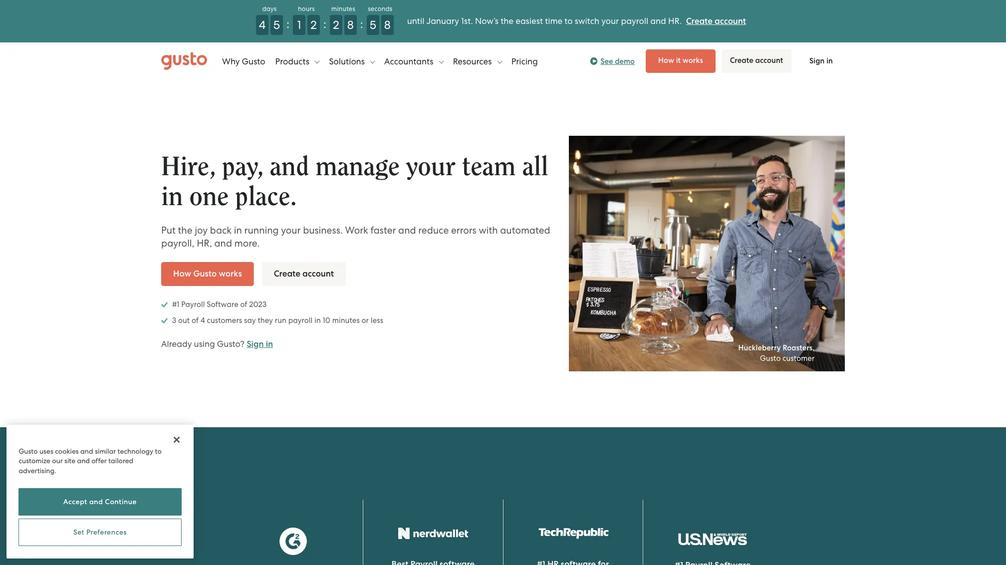 Task type: locate. For each thing, give the bounding box(es) containing it.
create inside main element
[[731, 56, 754, 65]]

: left 1
[[287, 17, 290, 31]]

4 down payroll
[[201, 316, 205, 325]]

1 vertical spatial the
[[178, 225, 193, 236]]

how inside the hire, pay, and manage your team all in one place. main content
[[173, 269, 191, 279]]

how gusto works
[[173, 269, 242, 279]]

1 vertical spatial sign
[[247, 339, 264, 349]]

2 horizontal spatial :
[[361, 17, 363, 31]]

0 vertical spatial how
[[659, 56, 675, 65]]

payroll
[[621, 16, 649, 26], [289, 316, 313, 325]]

1 vertical spatial create
[[731, 56, 754, 65]]

how inside main element
[[659, 56, 675, 65]]

and right faster
[[399, 225, 416, 236]]

:
[[287, 17, 290, 31], [324, 17, 327, 31], [361, 17, 363, 31]]

hire, pay, and manage your team all in one place.
[[161, 154, 549, 210]]

works for how gusto works
[[219, 269, 242, 279]]

0 horizontal spatial works
[[219, 269, 242, 279]]

create account
[[731, 56, 784, 65], [274, 269, 334, 279]]

2 horizontal spatial create
[[731, 56, 754, 65]]

1 vertical spatial 4
[[201, 316, 205, 325]]

1 horizontal spatial how
[[659, 56, 675, 65]]

with
[[479, 225, 498, 236]]

0 vertical spatial create account
[[731, 56, 784, 65]]

0 vertical spatial sign
[[810, 56, 825, 65]]

how down payroll,
[[173, 269, 191, 279]]

to right technology
[[155, 447, 162, 455]]

1 horizontal spatial your
[[407, 154, 456, 180]]

1 vertical spatial how
[[173, 269, 191, 279]]

1 2 from the left
[[311, 18, 317, 32]]

products button
[[275, 46, 320, 76]]

works for how it works
[[683, 56, 704, 65]]

1 vertical spatial sign in link
[[247, 339, 273, 349]]

5
[[274, 18, 280, 32], [370, 18, 377, 32]]

all
[[523, 154, 549, 180]]

0 horizontal spatial sign in link
[[247, 339, 273, 349]]

5 down seconds at the top left
[[370, 18, 377, 32]]

: for 2
[[324, 17, 327, 31]]

hr.
[[669, 16, 682, 26]]

technology
[[118, 447, 153, 455]]

roasters,
[[783, 344, 815, 353]]

1 horizontal spatial works
[[683, 56, 704, 65]]

2 horizontal spatial your
[[602, 16, 619, 26]]

accept and continue
[[63, 498, 137, 506]]

0 vertical spatial to
[[565, 16, 573, 26]]

pay,
[[222, 154, 263, 180]]

and inside until january 1st. now's the easiest time to switch your payroll and hr. create account
[[651, 16, 667, 26]]

accept and continue button
[[19, 488, 182, 516]]

0 vertical spatial works
[[683, 56, 704, 65]]

1 horizontal spatial 5
[[370, 18, 377, 32]]

0 horizontal spatial account
[[303, 269, 334, 279]]

2
[[311, 18, 317, 32], [333, 18, 339, 32]]

0 vertical spatial create
[[687, 16, 713, 26]]

0 horizontal spatial 2
[[311, 18, 317, 32]]

time
[[545, 16, 563, 26]]

sign inside the hire, pay, and manage your team all in one place. main content
[[247, 339, 264, 349]]

: right 1
[[324, 17, 327, 31]]

account inside the hire, pay, and manage your team all in one place. main content
[[303, 269, 334, 279]]

gusto up customize
[[19, 447, 38, 455]]

0 horizontal spatial create account
[[274, 269, 334, 279]]

automated
[[501, 225, 551, 236]]

why gusto link
[[222, 46, 265, 76]]

and right accept
[[89, 498, 103, 506]]

4 down days
[[259, 18, 266, 32]]

how left it
[[659, 56, 675, 65]]

0 vertical spatial the
[[501, 16, 514, 26]]

to inside gusto uses cookies and similar technology to customize our site and offer tailored advertising.
[[155, 447, 162, 455]]

0 vertical spatial create account link
[[687, 16, 747, 26]]

3 : from the left
[[361, 17, 363, 31]]

1 vertical spatial account
[[756, 56, 784, 65]]

and up 'place.'
[[270, 154, 309, 180]]

1 horizontal spatial 8
[[384, 18, 391, 32]]

0 horizontal spatial 5
[[274, 18, 280, 32]]

0 vertical spatial of
[[240, 300, 248, 309]]

now's
[[475, 16, 499, 26]]

2 vertical spatial create
[[274, 269, 301, 279]]

in
[[827, 56, 834, 65], [161, 184, 183, 210], [234, 225, 242, 236], [315, 316, 321, 325], [266, 339, 273, 349]]

create
[[687, 16, 713, 26], [731, 56, 754, 65], [274, 269, 301, 279]]

less
[[371, 316, 384, 325]]

works
[[683, 56, 704, 65], [219, 269, 242, 279]]

1 horizontal spatial create account
[[731, 56, 784, 65]]

2 : from the left
[[324, 17, 327, 31]]

1
[[297, 18, 301, 32]]

works up software
[[219, 269, 242, 279]]

0 horizontal spatial how
[[173, 269, 191, 279]]

of left the 2023
[[240, 300, 248, 309]]

1 horizontal spatial 2
[[333, 18, 339, 32]]

1 vertical spatial to
[[155, 447, 162, 455]]

0 horizontal spatial of
[[192, 316, 199, 325]]

payroll right run
[[289, 316, 313, 325]]

accept
[[63, 498, 87, 506]]

0 horizontal spatial your
[[281, 225, 301, 236]]

0 horizontal spatial 4
[[201, 316, 205, 325]]

the up payroll,
[[178, 225, 193, 236]]

8 down seconds at the top left
[[384, 18, 391, 32]]

1 5 from the left
[[274, 18, 280, 32]]

the right the now's
[[501, 16, 514, 26]]

minutes left or
[[332, 316, 360, 325]]

1 horizontal spatial :
[[324, 17, 327, 31]]

2 2 from the left
[[333, 18, 339, 32]]

8
[[348, 18, 354, 32], [384, 18, 391, 32]]

why
[[222, 56, 240, 66]]

1 vertical spatial create account
[[274, 269, 334, 279]]

0 horizontal spatial the
[[178, 225, 193, 236]]

your
[[602, 16, 619, 26], [407, 154, 456, 180], [281, 225, 301, 236]]

works inside main element
[[683, 56, 704, 65]]

gusto image image
[[569, 136, 846, 372]]

1 horizontal spatial the
[[501, 16, 514, 26]]

minutes inside the hire, pay, and manage your team all in one place. main content
[[332, 316, 360, 325]]

2 vertical spatial account
[[303, 269, 334, 279]]

gusto down hr,
[[193, 269, 217, 279]]

to
[[565, 16, 573, 26], [155, 447, 162, 455]]

and
[[651, 16, 667, 26], [270, 154, 309, 180], [399, 225, 416, 236], [215, 238, 232, 249], [80, 447, 93, 455], [77, 457, 90, 465], [89, 498, 103, 506]]

5 down days
[[274, 18, 280, 32]]

sign
[[810, 56, 825, 65], [247, 339, 264, 349]]

1 horizontal spatial of
[[240, 300, 248, 309]]

1 horizontal spatial create
[[687, 16, 713, 26]]

uses
[[39, 447, 53, 455]]

create account inside main element
[[731, 56, 784, 65]]

and inside hire, pay, and manage your team all in one place.
[[270, 154, 309, 180]]

10
[[323, 316, 331, 325]]

works right it
[[683, 56, 704, 65]]

0 vertical spatial your
[[602, 16, 619, 26]]

it
[[677, 56, 681, 65]]

: for 5
[[287, 17, 290, 31]]

0 horizontal spatial :
[[287, 17, 290, 31]]

resources
[[453, 56, 494, 66]]

already
[[161, 339, 192, 349]]

0 vertical spatial payroll
[[621, 16, 649, 26]]

to right time
[[565, 16, 573, 26]]

works inside the hire, pay, and manage your team all in one place. main content
[[219, 269, 242, 279]]

4 inside the hire, pay, and manage your team all in one place. main content
[[201, 316, 205, 325]]

run
[[275, 316, 287, 325]]

customize
[[19, 457, 50, 465]]

sign in
[[810, 56, 834, 65]]

the
[[501, 16, 514, 26], [178, 225, 193, 236]]

0 horizontal spatial sign
[[247, 339, 264, 349]]

1 horizontal spatial payroll
[[621, 16, 649, 26]]

payroll left hr.
[[621, 16, 649, 26]]

gusto
[[242, 56, 265, 66], [193, 269, 217, 279], [761, 354, 781, 363], [19, 447, 38, 455]]

until january 1st. now's the easiest time to switch your payroll and hr. create account
[[407, 16, 747, 26]]

how for how gusto works
[[173, 269, 191, 279]]

0 horizontal spatial 8
[[348, 18, 354, 32]]

2 horizontal spatial account
[[756, 56, 784, 65]]

tailored
[[108, 457, 133, 465]]

tiny image
[[593, 59, 597, 63]]

gusto down the huckleberry
[[761, 354, 781, 363]]

payroll inside until january 1st. now's the easiest time to switch your payroll and hr. create account
[[621, 16, 649, 26]]

1 horizontal spatial to
[[565, 16, 573, 26]]

0 horizontal spatial payroll
[[289, 316, 313, 325]]

1 horizontal spatial sign
[[810, 56, 825, 65]]

of right out
[[192, 316, 199, 325]]

more.
[[235, 238, 260, 249]]

1 horizontal spatial 4
[[259, 18, 266, 32]]

: up the solutions dropdown button at the top of page
[[361, 17, 363, 31]]

or
[[362, 316, 369, 325]]

2 5 from the left
[[370, 18, 377, 32]]

0 horizontal spatial to
[[155, 447, 162, 455]]

payroll
[[181, 300, 205, 309]]

0 vertical spatial account
[[715, 16, 747, 26]]

gusto right the why
[[242, 56, 265, 66]]

1 vertical spatial payroll
[[289, 316, 313, 325]]

account inside main element
[[756, 56, 784, 65]]

solutions button
[[329, 46, 375, 76]]

sign in link
[[798, 50, 846, 72], [247, 339, 273, 349]]

and right site
[[77, 457, 90, 465]]

the inside put the joy back in running your business. work faster and reduce errors with automated payroll, hr, and more.
[[178, 225, 193, 236]]

1 vertical spatial create account link
[[722, 49, 792, 73]]

preferences
[[86, 529, 127, 537]]

2 vertical spatial your
[[281, 225, 301, 236]]

how
[[659, 56, 675, 65], [173, 269, 191, 279]]

0 horizontal spatial create
[[274, 269, 301, 279]]

3
[[172, 316, 176, 325]]

1 vertical spatial works
[[219, 269, 242, 279]]

online payroll services, hr, and benefits | gusto image
[[161, 52, 207, 70]]

1 8 from the left
[[348, 18, 354, 32]]

1 vertical spatial minutes
[[332, 316, 360, 325]]

and left hr.
[[651, 16, 667, 26]]

team
[[462, 154, 516, 180]]

2 8 from the left
[[384, 18, 391, 32]]

minutes left seconds at the top left
[[331, 5, 356, 12]]

1 horizontal spatial sign in link
[[798, 50, 846, 72]]

see demo link
[[590, 55, 635, 67]]

1 horizontal spatial account
[[715, 16, 747, 26]]

4
[[259, 18, 266, 32], [201, 316, 205, 325]]

payroll,
[[161, 238, 195, 249]]

1 vertical spatial your
[[407, 154, 456, 180]]

8 up the solutions dropdown button at the top of page
[[348, 18, 354, 32]]

minutes
[[331, 5, 356, 12], [332, 316, 360, 325]]

how gusto works link
[[161, 262, 254, 286]]

1 : from the left
[[287, 17, 290, 31]]



Task type: vqa. For each thing, say whether or not it's contained in the screenshot.
More.
yes



Task type: describe. For each thing, give the bounding box(es) containing it.
manage
[[316, 154, 400, 180]]

1 vertical spatial of
[[192, 316, 199, 325]]

solutions
[[329, 56, 367, 66]]

seconds
[[368, 5, 393, 12]]

the inside until january 1st. now's the easiest time to switch your payroll and hr. create account
[[501, 16, 514, 26]]

your inside hire, pay, and manage your team all in one place.
[[407, 154, 456, 180]]

2023
[[249, 300, 267, 309]]

they
[[258, 316, 273, 325]]

gusto?
[[217, 339, 245, 349]]

set
[[73, 529, 84, 537]]

hours
[[298, 5, 315, 12]]

pricing
[[512, 56, 538, 66]]

in inside sign in link
[[827, 56, 834, 65]]

sign inside main element
[[810, 56, 825, 65]]

payroll inside the hire, pay, and manage your team all in one place. main content
[[289, 316, 313, 325]]

place.
[[235, 184, 297, 210]]

accountants
[[385, 56, 436, 66]]

how for how it works
[[659, 56, 675, 65]]

january
[[427, 16, 459, 26]]

and inside button
[[89, 498, 103, 506]]

set preferences button
[[19, 519, 182, 546]]

offer
[[92, 457, 107, 465]]

huckleberry
[[739, 344, 782, 353]]

and up offer
[[80, 447, 93, 455]]

gusto inside main element
[[242, 56, 265, 66]]

main element
[[161, 46, 846, 76]]

accountants button
[[385, 46, 444, 76]]

8 for 2
[[348, 18, 354, 32]]

using
[[194, 339, 215, 349]]

hr,
[[197, 238, 212, 249]]

how it works
[[659, 56, 704, 65]]

business.
[[303, 225, 343, 236]]

how it works link
[[646, 49, 716, 73]]

your inside until january 1st. now's the easiest time to switch your payroll and hr. create account
[[602, 16, 619, 26]]

why gusto
[[222, 56, 265, 66]]

resources button
[[453, 46, 502, 76]]

3 out of 4 customers say they run payroll in 10 minutes or less
[[170, 316, 384, 325]]

set preferences
[[73, 529, 127, 537]]

and down back
[[215, 238, 232, 249]]

customers
[[207, 316, 242, 325]]

2 vertical spatial create account link
[[262, 262, 346, 286]]

#1
[[172, 300, 180, 309]]

one
[[190, 184, 229, 210]]

in inside hire, pay, and manage your team all in one place.
[[161, 184, 183, 210]]

create inside the hire, pay, and manage your team all in one place. main content
[[274, 269, 301, 279]]

days
[[262, 5, 277, 12]]

1st.
[[462, 16, 473, 26]]

out
[[178, 316, 190, 325]]

reduce
[[419, 225, 449, 236]]

switch
[[575, 16, 600, 26]]

easiest
[[516, 16, 543, 26]]

put the joy back in running your business. work faster and reduce errors with automated payroll, hr, and more.
[[161, 225, 551, 249]]

faster
[[371, 225, 396, 236]]

similar
[[95, 447, 116, 455]]

gusto inside huckleberry roasters, gusto customer
[[761, 354, 781, 363]]

0 vertical spatial 4
[[259, 18, 266, 32]]

cookies
[[55, 447, 79, 455]]

0 vertical spatial minutes
[[331, 5, 356, 12]]

errors
[[451, 225, 477, 236]]

say
[[244, 316, 256, 325]]

0 vertical spatial sign in link
[[798, 50, 846, 72]]

8 for 5
[[384, 18, 391, 32]]

customer
[[783, 354, 815, 363]]

site
[[64, 457, 75, 465]]

work
[[345, 225, 369, 236]]

hire, pay, and manage your team all in one place. main content
[[0, 80, 1007, 565]]

software
[[207, 300, 239, 309]]

back
[[210, 225, 232, 236]]

products
[[275, 56, 312, 66]]

put
[[161, 225, 176, 236]]

: for 8
[[361, 17, 363, 31]]

until
[[407, 16, 425, 26]]

advertising.
[[19, 467, 56, 475]]

see demo
[[601, 57, 635, 66]]

demo
[[615, 57, 635, 66]]

gusto inside gusto uses cookies and similar technology to customize our site and offer tailored advertising.
[[19, 447, 38, 455]]

#1 payroll software of 2023
[[170, 300, 267, 309]]

joy
[[195, 225, 208, 236]]

already using gusto? sign in
[[161, 339, 273, 349]]

continue
[[105, 498, 137, 506]]

see
[[601, 57, 614, 66]]

running
[[245, 225, 279, 236]]

pricing link
[[512, 46, 538, 76]]

your inside put the joy back in running your business. work faster and reduce errors with automated payroll, hr, and more.
[[281, 225, 301, 236]]

huckleberry roasters, gusto customer
[[739, 344, 815, 363]]

in inside put the joy back in running your business. work faster and reduce errors with automated payroll, hr, and more.
[[234, 225, 242, 236]]

gusto uses cookies and similar technology to customize our site and offer tailored advertising.
[[19, 447, 162, 475]]

our
[[52, 457, 63, 465]]

to inside until january 1st. now's the easiest time to switch your payroll and hr. create account
[[565, 16, 573, 26]]

create account inside the hire, pay, and manage your team all in one place. main content
[[274, 269, 334, 279]]

hire,
[[161, 154, 216, 180]]



